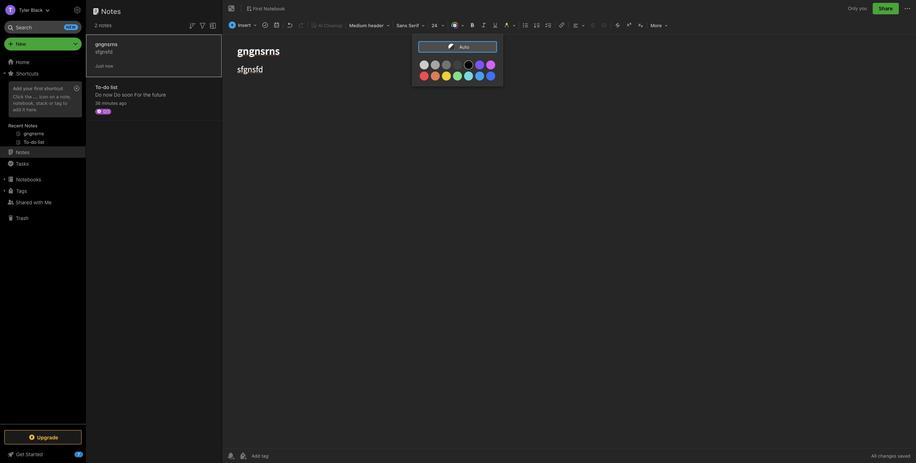 Task type: locate. For each thing, give the bounding box(es) containing it.
more actions image
[[904, 4, 913, 13]]

just
[[95, 63, 104, 69]]

...
[[33, 94, 38, 100]]

started
[[26, 452, 43, 458]]

upgrade button
[[4, 430, 82, 445]]

tree
[[0, 56, 86, 424]]

Add tag field
[[251, 453, 305, 459]]

insert link image
[[557, 20, 567, 30]]

Search text field
[[9, 21, 77, 34]]

0 horizontal spatial do
[[95, 92, 102, 98]]

first
[[34, 86, 43, 91]]

24
[[432, 23, 438, 28]]

note window element
[[222, 0, 917, 463]]

the
[[143, 92, 151, 98], [25, 94, 32, 100]]

you
[[860, 5, 868, 11]]

Insert field
[[227, 20, 259, 30]]

the right for at the left top
[[143, 92, 151, 98]]

bold image
[[468, 20, 478, 30]]

subscript image
[[636, 20, 646, 30]]

Heading level field
[[347, 20, 393, 30]]

Sort options field
[[188, 21, 197, 30]]

shared
[[16, 199, 32, 205]]

sans
[[397, 23, 408, 28]]

1 vertical spatial now
[[103, 92, 113, 98]]

add tag image
[[239, 452, 247, 461]]

group
[[0, 79, 86, 149]]

notebook,
[[13, 100, 35, 106]]

auto
[[460, 44, 470, 50]]

bulleted list image
[[521, 20, 531, 30]]

now inside to-do list do now do soon for the future
[[103, 92, 113, 98]]

1 horizontal spatial do
[[114, 92, 120, 98]]

or
[[49, 100, 53, 106]]

to
[[63, 100, 67, 106]]

notes up tasks
[[16, 149, 29, 155]]

new
[[66, 25, 76, 29]]

do down list
[[114, 92, 120, 98]]

Account field
[[0, 3, 50, 17]]

2 do from the left
[[114, 92, 120, 98]]

notebooks
[[16, 176, 41, 182]]

upgrade
[[37, 435, 58, 441]]

shared with me
[[16, 199, 52, 205]]

recent notes
[[8, 123, 37, 129]]

soon
[[122, 92, 133, 98]]

notes
[[101, 7, 121, 15], [25, 123, 37, 129], [16, 149, 29, 155]]

serif
[[409, 23, 419, 28]]

2 notes
[[95, 22, 112, 28]]

insert
[[238, 22, 251, 28]]

notes right "recent"
[[25, 123, 37, 129]]

Help and Learning task checklist field
[[0, 449, 86, 461]]

to-
[[95, 84, 103, 90]]

italic image
[[479, 20, 489, 30]]

black
[[31, 7, 43, 13]]

1 horizontal spatial the
[[143, 92, 151, 98]]

click to collapse image
[[83, 450, 89, 459]]

now
[[105, 63, 113, 69], [103, 92, 113, 98]]

checklist image
[[544, 20, 554, 30]]

2 vertical spatial notes
[[16, 149, 29, 155]]

note,
[[60, 94, 71, 100]]

36 minutes ago
[[95, 100, 127, 106]]

expand notebooks image
[[2, 177, 8, 182]]

Font family field
[[394, 20, 428, 30]]

the left ... on the left top of page
[[25, 94, 32, 100]]

Alignment field
[[570, 20, 588, 30]]

now down do on the left of page
[[103, 92, 113, 98]]

0 vertical spatial now
[[105, 63, 113, 69]]

tree containing home
[[0, 56, 86, 424]]

7
[[78, 452, 80, 457]]

do down to-
[[95, 92, 102, 98]]

saved
[[898, 453, 911, 459]]

just now
[[95, 63, 113, 69]]

list
[[111, 84, 118, 90]]

More field
[[649, 20, 671, 30]]

click
[[13, 94, 24, 100]]

your
[[23, 86, 33, 91]]

to-do list do now do soon for the future
[[95, 84, 166, 98]]

strikethrough image
[[613, 20, 623, 30]]

group containing add your first shortcut
[[0, 79, 86, 149]]

tags
[[16, 188, 27, 194]]

do
[[95, 92, 102, 98], [114, 92, 120, 98]]

expand note image
[[227, 4, 236, 13]]

notes up notes
[[101, 7, 121, 15]]

now right just
[[105, 63, 113, 69]]

2
[[95, 22, 98, 28]]

add
[[13, 107, 21, 112]]

here.
[[26, 107, 37, 112]]

recent
[[8, 123, 23, 129]]

group inside tree
[[0, 79, 86, 149]]

0 horizontal spatial the
[[25, 94, 32, 100]]

0/3
[[103, 109, 110, 114]]

future
[[152, 92, 166, 98]]

sans serif
[[397, 23, 419, 28]]

tyler black
[[19, 7, 43, 13]]



Task type: describe. For each thing, give the bounding box(es) containing it.
tyler
[[19, 7, 30, 13]]

add a reminder image
[[227, 452, 235, 461]]

task image
[[260, 20, 270, 30]]

medium header
[[350, 23, 384, 28]]

superscript image
[[625, 20, 635, 30]]

share button
[[873, 3, 900, 14]]

the inside to-do list do now do soon for the future
[[143, 92, 151, 98]]

shortcuts
[[16, 70, 39, 76]]

1 vertical spatial notes
[[25, 123, 37, 129]]

0 vertical spatial notes
[[101, 7, 121, 15]]

for
[[134, 92, 142, 98]]

home link
[[0, 56, 86, 68]]

first notebook
[[253, 6, 285, 11]]

add
[[13, 86, 22, 91]]

with
[[33, 199, 43, 205]]

expand tags image
[[2, 188, 8, 194]]

shortcut
[[44, 86, 63, 91]]

minutes
[[102, 100, 118, 106]]

header
[[369, 23, 384, 28]]

calendar event image
[[272, 20, 282, 30]]

new search field
[[9, 21, 78, 34]]

more
[[651, 23, 662, 28]]

medium
[[350, 23, 367, 28]]

all
[[872, 453, 877, 459]]

first
[[253, 6, 263, 11]]

shortcuts button
[[0, 68, 86, 79]]

Font size field
[[429, 20, 447, 30]]

click the ...
[[13, 94, 38, 100]]

get started
[[16, 452, 43, 458]]

notebooks link
[[0, 174, 86, 185]]

add filters image
[[198, 21, 207, 30]]

add your first shortcut
[[13, 86, 63, 91]]

36
[[95, 100, 101, 106]]

sfgnsfd
[[95, 49, 113, 55]]

on
[[50, 94, 55, 100]]

View options field
[[207, 21, 217, 30]]

Highlight field
[[501, 20, 519, 30]]

share
[[880, 5, 894, 11]]

tag
[[55, 100, 62, 106]]

numbered list image
[[533, 20, 543, 30]]

underline image
[[491, 20, 501, 30]]

do
[[103, 84, 109, 90]]

Font color field
[[449, 20, 467, 30]]

shared with me link
[[0, 197, 86, 208]]

new button
[[4, 38, 82, 50]]

gngnsrns
[[95, 41, 118, 47]]

new
[[16, 41, 26, 47]]

Note Editor text field
[[222, 34, 917, 449]]

me
[[45, 199, 52, 205]]

1 do from the left
[[95, 92, 102, 98]]

only you
[[849, 5, 868, 11]]

auto button
[[419, 41, 497, 53]]

get
[[16, 452, 24, 458]]

tasks button
[[0, 158, 86, 169]]

More actions field
[[904, 3, 913, 14]]

tasks
[[16, 161, 29, 167]]

it
[[22, 107, 25, 112]]

trash link
[[0, 212, 86, 224]]

first notebook button
[[244, 4, 288, 14]]

stack
[[36, 100, 48, 106]]

undo image
[[285, 20, 295, 30]]

changes
[[879, 453, 897, 459]]

home
[[16, 59, 29, 65]]

settings image
[[73, 6, 82, 14]]

only
[[849, 5, 859, 11]]

trash
[[16, 215, 29, 221]]

icon
[[39, 94, 48, 100]]

Add filters field
[[198, 21, 207, 30]]

icon on a note, notebook, stack or tag to add it here.
[[13, 94, 71, 112]]

all changes saved
[[872, 453, 911, 459]]

notes link
[[0, 146, 86, 158]]

notebook
[[264, 6, 285, 11]]

gngnsrns sfgnsfd
[[95, 41, 118, 55]]

tags button
[[0, 185, 86, 197]]

a
[[56, 94, 59, 100]]

notes
[[99, 22, 112, 28]]

ago
[[119, 100, 127, 106]]



Task type: vqa. For each thing, say whether or not it's contained in the screenshot.
Notes in group
yes



